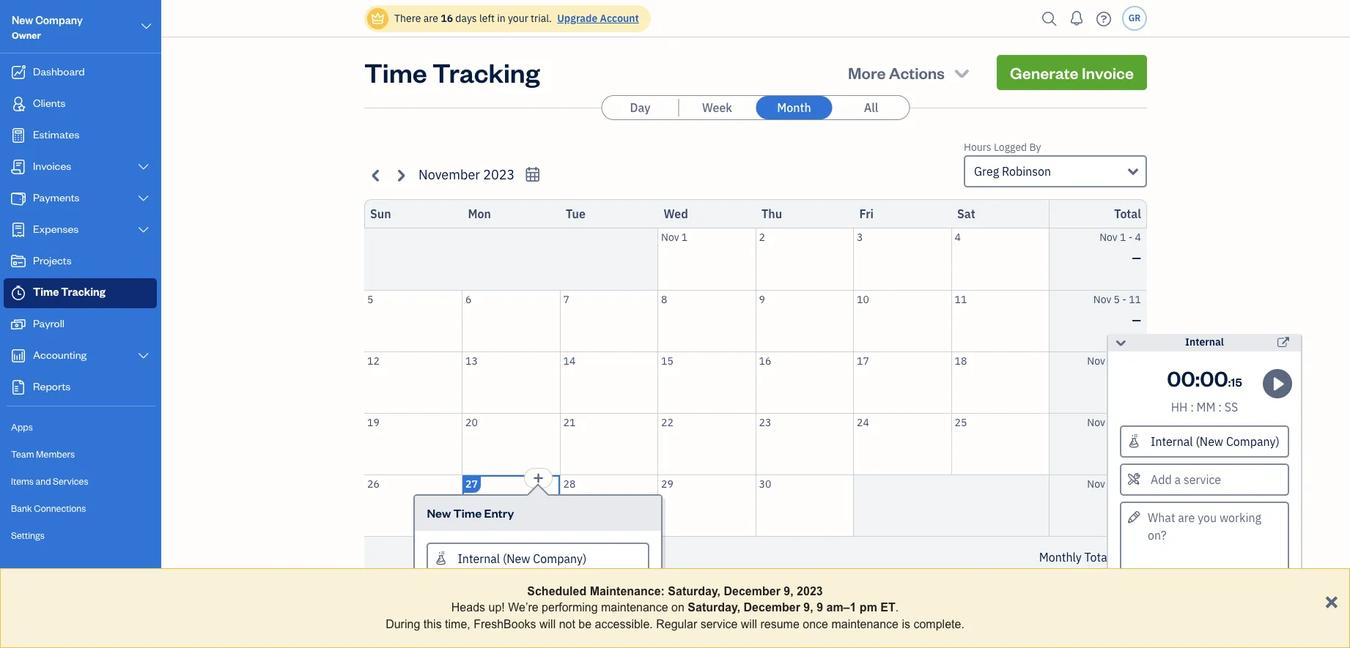 Task type: locate. For each thing, give the bounding box(es) containing it.
00 up "hh" on the right bottom of page
[[1168, 364, 1196, 392]]

chevron large down image for accounting
[[137, 351, 150, 362]]

4 inside nov 1 - 4 —
[[1136, 231, 1142, 244]]

chevron large down image down payroll link
[[137, 351, 150, 362]]

12 down collapse timer details icon at the bottom right
[[1108, 355, 1120, 368]]

1 vertical spatial —
[[1133, 313, 1142, 327]]

will right service link
[[741, 619, 757, 631]]

apps
[[11, 422, 33, 433]]

1 horizontal spatial 19
[[1108, 416, 1120, 429]]

accounting
[[33, 348, 87, 362]]

discard button
[[1120, 623, 1290, 649]]

0 horizontal spatial 00
[[1168, 364, 1196, 392]]

0 horizontal spatial time tracking
[[33, 285, 105, 299]]

saturday, up the on
[[668, 586, 721, 598]]

regular
[[656, 619, 698, 631]]

2023
[[483, 166, 515, 183], [797, 586, 823, 598], [504, 591, 536, 608]]

— up 'nov 26 - 30 8:00'
[[1133, 436, 1142, 451]]

chevron large down image down invoices link
[[137, 193, 150, 205]]

1 inside nov 1 - 4 —
[[1120, 231, 1127, 244]]

12
[[367, 355, 380, 368], [1108, 355, 1120, 368]]

november right next month icon
[[419, 166, 480, 183]]

tracking
[[433, 55, 540, 89], [61, 285, 105, 299]]

time down there
[[364, 55, 427, 89]]

0 vertical spatial 9
[[759, 293, 765, 306]]

9 inside button
[[759, 293, 765, 306]]

0 horizontal spatial 30
[[759, 478, 772, 491]]

1 horizontal spatial 15
[[1231, 375, 1243, 390]]

payment image
[[10, 191, 27, 206]]

scheduled
[[527, 586, 587, 598]]

1 vertical spatial time
[[33, 285, 59, 299]]

- for nov 5 - 11 —
[[1123, 293, 1127, 306]]

18 down 11 button
[[955, 355, 967, 368]]

greg
[[975, 164, 1000, 179]]

13
[[466, 355, 478, 368]]

/ left note
[[739, 623, 743, 636]]

4 chevron large down image from the top
[[137, 351, 150, 362]]

hh : mm : ss
[[1172, 400, 1239, 415]]

sat
[[958, 207, 976, 221]]

- inside nov 5 - 11 —
[[1123, 293, 1127, 306]]

invoice image
[[10, 160, 27, 175]]

1 — from the top
[[1133, 251, 1142, 265]]

all link
[[833, 96, 910, 120]]

chevron large down image inside expenses link
[[137, 224, 150, 236]]

2 26 from the left
[[1108, 478, 1120, 491]]

16 inside button
[[759, 355, 772, 368]]

total right monthly
[[1085, 551, 1111, 565]]

30 button
[[756, 476, 854, 537]]

saturday, up service
[[688, 602, 741, 615]]

:
[[1196, 364, 1201, 392], [1229, 375, 1231, 390], [1191, 400, 1194, 415], [1219, 400, 1222, 415], [1111, 551, 1114, 565]]

clients
[[33, 96, 66, 110]]

internal
[[1186, 336, 1224, 349]]

0 vertical spatial december
[[724, 586, 781, 598]]

0 horizontal spatial 25
[[955, 416, 967, 429]]

estimates link
[[4, 121, 157, 151]]

invoice
[[1082, 62, 1134, 83]]

team inside "main" 'element'
[[11, 449, 34, 460]]

we're
[[508, 602, 539, 615]]

new inside new company owner
[[12, 13, 33, 27]]

nov inside button
[[661, 231, 679, 244]]

2 30 from the left
[[1129, 478, 1142, 491]]

Add a client or project text field
[[429, 544, 649, 574]]

0 vertical spatial new
[[12, 13, 33, 27]]

estimate image
[[10, 128, 27, 143]]

time tracking down days
[[364, 55, 540, 89]]

time right timer image
[[33, 285, 59, 299]]

chevron large down image inside invoices link
[[137, 161, 150, 173]]

3 chevron large down image from the top
[[137, 224, 150, 236]]

november 2023
[[419, 166, 515, 183]]

1 vertical spatial 15
[[1231, 375, 1243, 390]]

time tracking down 'projects' link
[[33, 285, 105, 299]]

0 horizontal spatial 9,
[[784, 586, 794, 598]]

1 horizontal spatial 9,
[[804, 602, 814, 615]]

1 horizontal spatial team
[[376, 623, 401, 636]]

1 inside button
[[682, 231, 688, 244]]

11 inside nov 5 - 11 —
[[1129, 293, 1142, 306]]

date
[[450, 623, 472, 636]]

collapse timer details image
[[1115, 334, 1128, 352]]

1 for nov 1
[[682, 231, 688, 244]]

/ left service
[[697, 623, 701, 636]]

19 down nov 12 - 18
[[1108, 416, 1120, 429]]

caretup image
[[475, 623, 481, 635]]

new
[[12, 13, 33, 27], [427, 506, 451, 521]]

2023 left choose a date image
[[483, 166, 515, 183]]

- inside 'nov 26 - 30 8:00'
[[1123, 478, 1127, 491]]

chevron large down image
[[137, 161, 150, 173], [137, 193, 150, 205], [137, 224, 150, 236], [137, 351, 150, 362]]

nov for nov 26 - 30 8:00
[[1088, 478, 1106, 491]]

1 12 from the left
[[367, 355, 380, 368]]

will left not
[[540, 619, 556, 631]]

/ right this
[[445, 623, 449, 636]]

nov for nov 5 - 11 —
[[1094, 293, 1112, 306]]

0 vertical spatial total
[[1115, 207, 1142, 221]]

2 vertical spatial time
[[454, 506, 482, 521]]

26 down nov 19 - 25 —
[[1108, 478, 1120, 491]]

1 5 from the left
[[367, 293, 374, 306]]

team down monday,
[[376, 623, 401, 636]]

16 right are
[[441, 12, 453, 25]]

time down 27
[[454, 506, 482, 521]]

nov down nov 1 - 4 —
[[1094, 293, 1112, 306]]

9, up resume
[[784, 586, 794, 598]]

23 button
[[756, 414, 854, 475]]

1 30 from the left
[[759, 478, 772, 491]]

Add a client or project text field
[[1122, 427, 1288, 457]]

0 vertical spatial time tracking
[[364, 55, 540, 89]]

1 vertical spatial time tracking
[[33, 285, 105, 299]]

tracking down the left
[[433, 55, 540, 89]]

go to help image
[[1093, 8, 1116, 30]]

0 horizontal spatial maintenance
[[601, 602, 668, 615]]

24 button
[[854, 414, 951, 475]]

2 5 from the left
[[1114, 293, 1120, 306]]

3 / from the left
[[697, 623, 701, 636]]

open in new window image
[[1278, 334, 1290, 352]]

30 down nov 19 - 25 —
[[1129, 478, 1142, 491]]

december
[[724, 586, 781, 598], [744, 602, 801, 615]]

0 horizontal spatial time
[[33, 285, 59, 299]]

new up owner on the top left of page
[[12, 13, 33, 27]]

1 vertical spatial tracking
[[61, 285, 105, 299]]

search image
[[1038, 8, 1062, 30]]

tracking down 'projects' link
[[61, 285, 105, 299]]

1 horizontal spatial tracking
[[433, 55, 540, 89]]

are
[[424, 12, 438, 25]]

9 down 2 'button'
[[759, 293, 765, 306]]

1 horizontal spatial will
[[741, 619, 757, 631]]

1 horizontal spatial total
[[1115, 207, 1142, 221]]

december up 'note' link at bottom
[[724, 586, 781, 598]]

: up the ss
[[1229, 375, 1231, 390]]

15 down the 8 button
[[661, 355, 674, 368]]

0 horizontal spatial will
[[540, 619, 556, 631]]

9, up once
[[804, 602, 814, 615]]

total
[[1115, 207, 1142, 221], [1085, 551, 1111, 565]]

upgrade account link
[[555, 12, 639, 25]]

add a time entry image
[[533, 470, 544, 487]]

1 vertical spatial new
[[427, 506, 451, 521]]

1 horizontal spatial 26
[[1108, 478, 1120, 491]]

0 vertical spatial tracking
[[433, 55, 540, 89]]

team members link
[[4, 442, 157, 468]]

report image
[[10, 381, 27, 395]]

0 horizontal spatial 15
[[661, 355, 674, 368]]

13 button
[[463, 352, 560, 413]]

00 up mm
[[1201, 364, 1229, 392]]

nov down 'wed'
[[661, 231, 679, 244]]

0 horizontal spatial 19
[[367, 416, 380, 429]]

1 1 from the left
[[682, 231, 688, 244]]

18
[[955, 355, 967, 368], [1129, 355, 1142, 368]]

1 horizontal spatial 12
[[1108, 355, 1120, 368]]

9 button
[[756, 291, 854, 352]]

2023 inside 'scheduled maintenance: saturday, december 9, 2023 heads up! we're performing maintenance on saturday, december 9, 9 am–1 pm et . during this time, freshbooks will not be accessible. regular service will resume once maintenance is complete.'
[[797, 586, 823, 598]]

30 inside button
[[759, 478, 772, 491]]

1 horizontal spatial 16
[[759, 355, 772, 368]]

8
[[661, 293, 668, 306]]

1
[[682, 231, 688, 244], [1120, 231, 1127, 244]]

1 vertical spatial maintenance
[[832, 619, 899, 631]]

1 horizontal spatial 30
[[1129, 478, 1142, 491]]

money image
[[10, 318, 27, 332]]

5
[[367, 293, 374, 306], [1114, 293, 1120, 306]]

2 11 from the left
[[1129, 293, 1142, 306]]

chevron large down image down estimates link
[[137, 161, 150, 173]]

19 down 12 button
[[367, 416, 380, 429]]

1 horizontal spatial maintenance
[[832, 619, 899, 631]]

connections
[[34, 503, 86, 515]]

-
[[1129, 231, 1133, 244], [1123, 293, 1127, 306], [1123, 355, 1127, 368], [1123, 416, 1127, 429], [1123, 478, 1127, 491]]

week link
[[679, 96, 756, 120]]

.
[[896, 602, 899, 615]]

nov for nov 19 - 25 —
[[1088, 416, 1106, 429]]

and
[[36, 476, 51, 488]]

9 up once
[[817, 602, 823, 615]]

2 vertical spatial —
[[1133, 436, 1142, 451]]

1 11 from the left
[[955, 293, 967, 306]]

1 26 from the left
[[367, 478, 380, 491]]

bank
[[11, 503, 32, 515]]

days
[[456, 12, 477, 25]]

saturday,
[[668, 586, 721, 598], [688, 602, 741, 615]]

2 button
[[756, 229, 854, 290]]

1 up nov 5 - 11 — in the right of the page
[[1120, 231, 1127, 244]]

invoices link
[[4, 153, 157, 183]]

— inside nov 1 - 4 —
[[1133, 251, 1142, 265]]

settings link
[[4, 524, 157, 549]]

1 down 'wed'
[[682, 231, 688, 244]]

new left the entry
[[427, 506, 451, 521]]

— for nov 1 - 4 —
[[1133, 251, 1142, 265]]

27
[[466, 478, 478, 491]]

reports
[[33, 380, 71, 394]]

company
[[35, 13, 83, 27]]

gr button
[[1123, 6, 1148, 31]]

2 chevron large down image from the top
[[137, 193, 150, 205]]

2 00 from the left
[[1201, 364, 1229, 392]]

16 down the '9' button
[[759, 355, 772, 368]]

11 down "4" button
[[955, 293, 967, 306]]

0 vertical spatial —
[[1133, 251, 1142, 265]]

6 button
[[463, 291, 560, 352]]

accessible.
[[595, 619, 653, 631]]

nov down nov 19 - 25 —
[[1088, 478, 1106, 491]]

1 horizontal spatial 11
[[1129, 293, 1142, 306]]

0 horizontal spatial 1
[[682, 231, 688, 244]]

8:00 up add a client or project text box
[[499, 499, 524, 513]]

- inside nov 19 - 25 —
[[1123, 416, 1127, 429]]

1 vertical spatial 16
[[759, 355, 772, 368]]

1 18 from the left
[[955, 355, 967, 368]]

1 vertical spatial 9
[[817, 602, 823, 615]]

1 vertical spatial total
[[1085, 551, 1111, 565]]

28 button
[[561, 476, 658, 537]]

0 horizontal spatial team
[[11, 449, 34, 460]]

members
[[36, 449, 75, 460]]

2
[[759, 231, 765, 244]]

actions
[[889, 62, 945, 83]]

15 up the ss
[[1231, 375, 1243, 390]]

18 down nov 5 - 11 — in the right of the page
[[1129, 355, 1142, 368]]

2 25 from the left
[[1129, 416, 1142, 429]]

gr
[[1129, 12, 1141, 23]]

1 25 from the left
[[955, 416, 967, 429]]

by
[[1030, 141, 1042, 154]]

0 horizontal spatial 9
[[759, 293, 765, 306]]

0 horizontal spatial 18
[[955, 355, 967, 368]]

1 4 from the left
[[955, 231, 961, 244]]

nov 5 - 11 —
[[1094, 293, 1142, 327]]

—
[[1133, 251, 1142, 265], [1133, 313, 1142, 327], [1133, 436, 1142, 451]]

2 — from the top
[[1133, 313, 1142, 327]]

25 down nov 12 - 18
[[1129, 416, 1142, 429]]

0 vertical spatial 15
[[661, 355, 674, 368]]

0 horizontal spatial 11
[[955, 293, 967, 306]]

previous month image
[[368, 167, 385, 184]]

nov up nov 5 - 11 — in the right of the page
[[1100, 231, 1118, 244]]

1 horizontal spatial new
[[427, 506, 451, 521]]

2 horizontal spatial time
[[454, 506, 482, 521]]

3 — from the top
[[1133, 436, 1142, 451]]

× dialog
[[0, 569, 1351, 649]]

0 vertical spatial 9,
[[784, 586, 794, 598]]

there are 16 days left in your trial. upgrade account
[[394, 12, 639, 25]]

2 4 from the left
[[1136, 231, 1142, 244]]

nov inside nov 19 - 25 —
[[1088, 416, 1106, 429]]

be
[[579, 619, 592, 631]]

26
[[367, 478, 380, 491], [1108, 478, 1120, 491]]

15 inside "15" 'button'
[[661, 355, 674, 368]]

12 down '5' button
[[367, 355, 380, 368]]

team up items
[[11, 449, 34, 460]]

- inside nov 1 - 4 —
[[1129, 231, 1133, 244]]

nov inside nov 1 - 4 —
[[1100, 231, 1118, 244]]

1 horizontal spatial time
[[364, 55, 427, 89]]

nov down nov 12 - 18
[[1088, 416, 1106, 429]]

26 down 19 button
[[367, 478, 380, 491]]

26 inside button
[[367, 478, 380, 491]]

17 button
[[854, 352, 951, 413]]

nov 1
[[661, 231, 688, 244]]

nov inside 'nov 26 - 30 8:00'
[[1088, 478, 1106, 491]]

1 horizontal spatial 5
[[1114, 293, 1120, 306]]

0 horizontal spatial 4
[[955, 231, 961, 244]]

0 vertical spatial 16
[[441, 12, 453, 25]]

monthly
[[1040, 551, 1082, 565]]

8:00 inside 'nov 26 - 30 8:00'
[[1117, 498, 1142, 512]]

0 horizontal spatial new
[[12, 13, 33, 27]]

1 horizontal spatial 4
[[1136, 231, 1142, 244]]

chevron large down image down payments 'link'
[[137, 224, 150, 236]]

maintenance down maintenance:
[[601, 602, 668, 615]]

30 down 23 button
[[759, 478, 772, 491]]

2 1 from the left
[[1120, 231, 1127, 244]]

project link
[[662, 623, 697, 636]]

0 vertical spatial team
[[11, 449, 34, 460]]

30
[[759, 478, 772, 491], [1129, 478, 1142, 491]]

2 18 from the left
[[1129, 355, 1142, 368]]

1 19 from the left
[[367, 416, 380, 429]]

— up nov 5 - 11 — in the right of the page
[[1133, 251, 1142, 265]]

2 19 from the left
[[1108, 416, 1120, 429]]

1 vertical spatial team
[[376, 623, 401, 636]]

19 inside nov 19 - 25 —
[[1108, 416, 1120, 429]]

1 vertical spatial 9,
[[804, 602, 814, 615]]

november up time,
[[417, 591, 479, 608]]

nov for nov 12 - 18
[[1088, 355, 1106, 368]]

— inside nov 5 - 11 —
[[1133, 313, 1142, 327]]

december up resume
[[744, 602, 801, 615]]

/ right the client
[[657, 623, 661, 636]]

11 button
[[952, 291, 1049, 352]]

heads
[[452, 602, 485, 615]]

1 horizontal spatial 1
[[1120, 231, 1127, 244]]

1 horizontal spatial 00
[[1201, 364, 1229, 392]]

clients link
[[4, 89, 157, 120]]

time inside "main" 'element'
[[33, 285, 59, 299]]

nov down nov 5 - 11 — in the right of the page
[[1088, 355, 1106, 368]]

chevron large down image
[[140, 18, 153, 35]]

0 horizontal spatial 12
[[367, 355, 380, 368]]

day link
[[602, 96, 679, 120]]

0 horizontal spatial tracking
[[61, 285, 105, 299]]

total up nov 1 - 4 —
[[1115, 207, 1142, 221]]

1 chevron large down image from the top
[[137, 161, 150, 173]]

nov inside nov 5 - 11 —
[[1094, 293, 1112, 306]]

8:00 up monthly total : 8:00
[[1117, 498, 1142, 512]]

1 horizontal spatial time tracking
[[364, 55, 540, 89]]

15 inside 00 : 00 : 15
[[1231, 375, 1243, 390]]

25 down 18 button
[[955, 416, 967, 429]]

11
[[955, 293, 967, 306], [1129, 293, 1142, 306]]

1 horizontal spatial 18
[[1129, 355, 1142, 368]]

maintenance down pm
[[832, 619, 899, 631]]

— up nov 12 - 18
[[1133, 313, 1142, 327]]

0 horizontal spatial 16
[[441, 12, 453, 25]]

0 horizontal spatial 5
[[367, 293, 374, 306]]

Duration text field
[[427, 619, 650, 649]]

11 down nov 1 - 4 —
[[1129, 293, 1142, 306]]

0 horizontal spatial 26
[[367, 478, 380, 491]]

1 horizontal spatial 25
[[1129, 416, 1142, 429]]

dashboard
[[33, 65, 85, 78]]

1 horizontal spatial 9
[[817, 602, 823, 615]]

team member /
[[376, 623, 449, 636]]

18 inside button
[[955, 355, 967, 368]]

18 button
[[952, 352, 1049, 413]]

2023 up once
[[797, 586, 823, 598]]

— inside nov 19 - 25 —
[[1133, 436, 1142, 451]]



Task type: describe. For each thing, give the bounding box(es) containing it.
once
[[803, 619, 829, 631]]

your
[[508, 12, 529, 25]]

1 vertical spatial november
[[417, 591, 479, 608]]

apps link
[[4, 415, 157, 441]]

21 button
[[561, 414, 658, 475]]

2023 right 27,
[[504, 591, 536, 608]]

main element
[[0, 0, 198, 649]]

note link
[[744, 623, 766, 636]]

owner
[[12, 29, 41, 41]]

- for nov 12 - 18
[[1123, 355, 1127, 368]]

timer image
[[10, 286, 27, 301]]

chevron large down image for invoices
[[137, 161, 150, 173]]

service link
[[702, 623, 739, 636]]

Add a service text field
[[1122, 466, 1288, 495]]

8:00 down 'nov 26 - 30 8:00'
[[1117, 551, 1142, 565]]

11 inside 11 button
[[955, 293, 967, 306]]

payroll
[[33, 317, 64, 331]]

10 button
[[854, 291, 951, 352]]

bank connections link
[[4, 496, 157, 522]]

3
[[857, 231, 863, 244]]

1 / from the left
[[445, 623, 449, 636]]

nov 12 - 18
[[1088, 355, 1142, 368]]

projects link
[[4, 247, 157, 277]]

resume timer image
[[1269, 376, 1289, 393]]

day
[[630, 100, 651, 115]]

5 inside nov 5 - 11 —
[[1114, 293, 1120, 306]]

: left the ss
[[1219, 400, 1222, 415]]

project image
[[10, 254, 27, 269]]

: inside 00 : 00 : 15
[[1229, 375, 1231, 390]]

chevron large down image for expenses
[[137, 224, 150, 236]]

29
[[661, 478, 674, 491]]

monthly total : 8:00
[[1040, 551, 1142, 565]]

12 button
[[364, 352, 462, 413]]

0 vertical spatial saturday,
[[668, 586, 721, 598]]

25 button
[[952, 414, 1049, 475]]

tracking inside "main" 'element'
[[61, 285, 105, 299]]

00 : 00 : 15
[[1168, 364, 1243, 392]]

robinson
[[1002, 164, 1052, 179]]

monday, november 27, 2023
[[364, 591, 536, 608]]

4 button
[[952, 229, 1049, 290]]

4 / from the left
[[739, 623, 743, 636]]

- for nov 19 - 25 —
[[1123, 416, 1127, 429]]

week
[[702, 100, 733, 115]]

— for nov 5 - 11 —
[[1133, 313, 1142, 327]]

5 inside button
[[367, 293, 374, 306]]

- for nov 26 - 30 8:00
[[1123, 478, 1127, 491]]

hh
[[1172, 400, 1188, 415]]

1 for nov 1 - 4 —
[[1120, 231, 1127, 244]]

20
[[466, 416, 478, 429]]

19 button
[[364, 414, 462, 475]]

there
[[394, 12, 421, 25]]

17
[[857, 355, 870, 368]]

0 vertical spatial maintenance
[[601, 602, 668, 615]]

: up hh : mm : ss
[[1196, 364, 1201, 392]]

am–1
[[827, 602, 857, 615]]

27,
[[482, 591, 501, 608]]

nov for nov 1
[[661, 231, 679, 244]]

: right monthly
[[1111, 551, 1114, 565]]

nov 1 - 4 —
[[1100, 231, 1142, 265]]

What are you working on? text field
[[1120, 502, 1290, 576]]

expense image
[[10, 223, 27, 238]]

0 vertical spatial time
[[364, 55, 427, 89]]

thu
[[762, 207, 782, 221]]

invoices
[[33, 159, 71, 173]]

ss
[[1225, 400, 1239, 415]]

upgrade
[[557, 12, 598, 25]]

more actions button
[[835, 55, 986, 90]]

12 inside button
[[367, 355, 380, 368]]

notifications image
[[1065, 4, 1089, 33]]

generate invoice button
[[997, 55, 1148, 90]]

entry
[[484, 506, 514, 521]]

5 button
[[364, 291, 462, 352]]

25 inside nov 19 - 25 —
[[1129, 416, 1142, 429]]

2 12 from the left
[[1108, 355, 1120, 368]]

1 will from the left
[[540, 619, 556, 631]]

items and services link
[[4, 469, 157, 495]]

new for new company owner
[[12, 13, 33, 27]]

choose a date image
[[525, 166, 541, 183]]

reports link
[[4, 373, 157, 403]]

date link
[[450, 623, 481, 636]]

project
[[662, 623, 695, 636]]

14
[[564, 355, 576, 368]]

dashboard link
[[4, 58, 157, 88]]

trial.
[[531, 12, 552, 25]]

crown image
[[370, 11, 386, 26]]

chart image
[[10, 349, 27, 364]]

2 / from the left
[[657, 623, 661, 636]]

chevrondown image
[[952, 62, 972, 83]]

new for new time entry
[[427, 506, 451, 521]]

26 button
[[364, 476, 462, 537]]

23
[[759, 416, 772, 429]]

time,
[[445, 619, 471, 631]]

dashboard image
[[10, 65, 27, 80]]

20 button
[[463, 414, 560, 475]]

25 inside button
[[955, 416, 967, 429]]

team members
[[11, 449, 75, 460]]

estimates
[[33, 128, 79, 142]]

9 inside 'scheduled maintenance: saturday, december 9, 2023 heads up! we're performing maintenance on saturday, december 9, 9 am–1 pm et . during this time, freshbooks will not be accessible. regular service will resume once maintenance is complete.'
[[817, 602, 823, 615]]

1 vertical spatial december
[[744, 602, 801, 615]]

month
[[777, 100, 812, 115]]

greg robinson button
[[964, 155, 1148, 188]]

sun
[[370, 207, 391, 221]]

discard
[[1182, 628, 1229, 645]]

nov 1 button
[[658, 229, 756, 290]]

: right "hh" on the right bottom of page
[[1191, 400, 1194, 415]]

— for nov 19 - 25 —
[[1133, 436, 1142, 451]]

next month image
[[392, 167, 409, 184]]

hours logged by
[[964, 141, 1042, 154]]

30 inside 'nov 26 - 30 8:00'
[[1129, 478, 1142, 491]]

24
[[857, 416, 870, 429]]

team for team member /
[[376, 623, 401, 636]]

hours
[[964, 141, 992, 154]]

mon
[[468, 207, 491, 221]]

chevron large down image for payments
[[137, 193, 150, 205]]

4 inside button
[[955, 231, 961, 244]]

settings
[[11, 530, 45, 542]]

21
[[564, 416, 576, 429]]

member
[[404, 623, 442, 636]]

nov 19 - 25 —
[[1088, 416, 1142, 451]]

generate
[[1010, 62, 1079, 83]]

up!
[[489, 602, 505, 615]]

client / project / service / note
[[627, 623, 766, 636]]

month link
[[756, 96, 833, 120]]

2 will from the left
[[741, 619, 757, 631]]

fri
[[860, 207, 874, 221]]

payments link
[[4, 184, 157, 214]]

×
[[1325, 587, 1339, 614]]

time tracking inside "main" 'element'
[[33, 285, 105, 299]]

26 inside 'nov 26 - 30 8:00'
[[1108, 478, 1120, 491]]

1 00 from the left
[[1168, 364, 1196, 392]]

client image
[[10, 97, 27, 111]]

- for nov 1 - 4 —
[[1129, 231, 1133, 244]]

in
[[497, 12, 506, 25]]

3 button
[[854, 229, 951, 290]]

nov for nov 1 - 4 —
[[1100, 231, 1118, 244]]

19 inside button
[[367, 416, 380, 429]]

team for team members
[[11, 449, 34, 460]]

more
[[848, 62, 886, 83]]

0 vertical spatial november
[[419, 166, 480, 183]]

1 vertical spatial saturday,
[[688, 602, 741, 615]]

nov 26 - 30 8:00
[[1088, 478, 1142, 512]]

0 horizontal spatial total
[[1085, 551, 1111, 565]]

not
[[559, 619, 576, 631]]

complete.
[[914, 619, 965, 631]]

payroll link
[[4, 310, 157, 340]]



Task type: vqa. For each thing, say whether or not it's contained in the screenshot.
11 within the nov 5 - 11 —
yes



